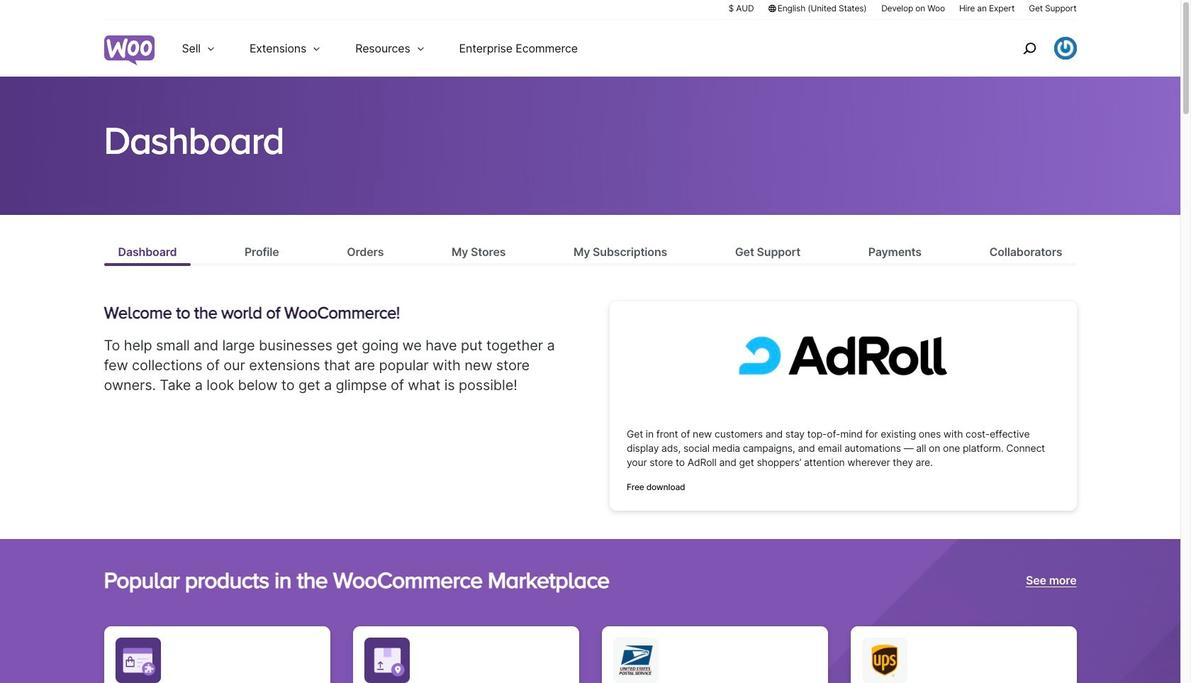 Task type: describe. For each thing, give the bounding box(es) containing it.
service navigation menu element
[[993, 25, 1077, 71]]



Task type: locate. For each thing, give the bounding box(es) containing it.
open account menu image
[[1054, 37, 1077, 60]]

search image
[[1018, 37, 1041, 60]]



